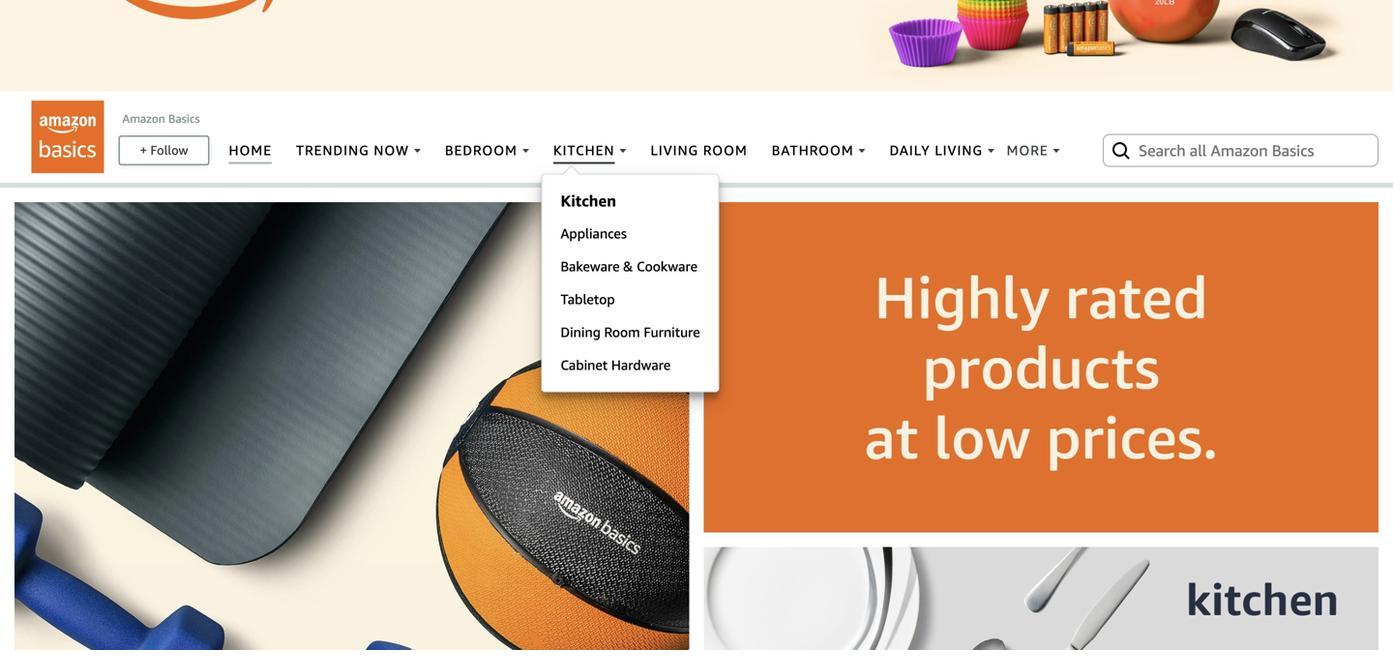 Task type: describe. For each thing, give the bounding box(es) containing it.
amazon
[[122, 112, 165, 125]]

+
[[140, 143, 147, 158]]

search image
[[1110, 139, 1133, 162]]

basics
[[168, 112, 200, 125]]



Task type: vqa. For each thing, say whether or not it's contained in the screenshot.
+
yes



Task type: locate. For each thing, give the bounding box(es) containing it.
amazon basics link
[[122, 112, 200, 125]]

follow
[[150, 143, 188, 158]]

amazon basics
[[122, 112, 200, 125]]

amazon basics logo image
[[31, 101, 104, 173]]

+ follow button
[[120, 137, 208, 164]]

Search all Amazon Basics search field
[[1139, 134, 1347, 167]]

+ follow
[[140, 143, 188, 158]]



